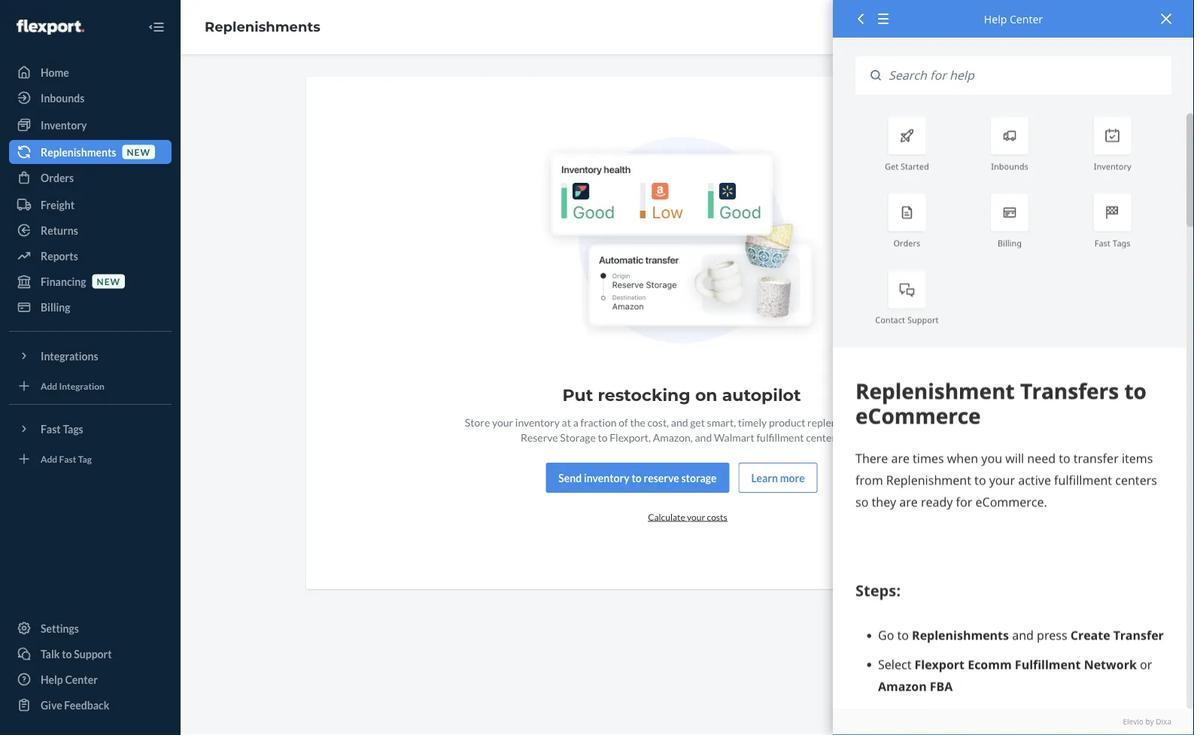 Task type: describe. For each thing, give the bounding box(es) containing it.
2 vertical spatial fast
[[59, 454, 76, 465]]

billing link
[[9, 295, 172, 319]]

more
[[781, 472, 805, 484]]

1 horizontal spatial support
[[908, 314, 939, 326]]

contact
[[876, 314, 906, 326]]

calculate your costs
[[648, 512, 728, 522]]

store your inventory at a fraction of the cost, and get smart, timely product replenishment from reserve storage to flexport, amazon, and walmart fulfillment centers.
[[465, 416, 899, 444]]

give feedback button
[[9, 693, 172, 718]]

elevio
[[1124, 717, 1144, 728]]

started
[[901, 160, 930, 172]]

walmart
[[714, 431, 755, 444]]

learn more button
[[739, 463, 818, 493]]

reserve
[[521, 431, 558, 444]]

storage
[[560, 431, 596, 444]]

0 horizontal spatial orders
[[41, 171, 74, 184]]

add integration link
[[9, 374, 172, 398]]

returns link
[[9, 218, 172, 242]]

talk to support
[[41, 648, 112, 661]]

0 horizontal spatial help
[[41, 674, 63, 686]]

product
[[769, 416, 806, 429]]

send inventory to reserve storage
[[559, 472, 717, 484]]

to inside 'button'
[[632, 472, 642, 484]]

1 vertical spatial orders
[[894, 237, 921, 249]]

help center link
[[9, 668, 172, 692]]

get
[[885, 160, 899, 172]]

1 horizontal spatial replenishments
[[205, 19, 321, 35]]

get started
[[885, 160, 930, 172]]

reports
[[41, 250, 78, 262]]

fulfillment
[[757, 431, 805, 444]]

reserve
[[644, 472, 680, 484]]

amazon,
[[653, 431, 693, 444]]

tags inside 'dropdown button'
[[63, 423, 83, 436]]

0 horizontal spatial inbounds
[[41, 91, 85, 104]]

1 vertical spatial and
[[695, 431, 712, 444]]

support inside button
[[74, 648, 112, 661]]

1 horizontal spatial billing
[[998, 237, 1023, 249]]

0 vertical spatial tags
[[1113, 237, 1131, 249]]

inventory inside 'button'
[[584, 472, 630, 484]]

fast tags button
[[9, 417, 172, 441]]

dixa
[[1157, 717, 1172, 728]]

on
[[696, 385, 718, 405]]

calculate your costs link
[[648, 512, 728, 522]]

talk to support button
[[9, 642, 172, 666]]

talk
[[41, 648, 60, 661]]

at
[[562, 416, 571, 429]]

1 horizontal spatial fast tags
[[1095, 237, 1131, 249]]

freight link
[[9, 193, 172, 217]]

freight
[[41, 198, 75, 211]]

to inside store your inventory at a fraction of the cost, and get smart, timely product replenishment from reserve storage to flexport, amazon, and walmart fulfillment centers.
[[598, 431, 608, 444]]

0 horizontal spatial inventory
[[41, 119, 87, 131]]

inventory inside store your inventory at a fraction of the cost, and get smart, timely product replenishment from reserve storage to flexport, amazon, and walmart fulfillment centers.
[[516, 416, 560, 429]]

put
[[563, 385, 594, 405]]

the
[[631, 416, 646, 429]]

replenishment
[[808, 416, 875, 429]]

0 vertical spatial fast
[[1095, 237, 1111, 249]]

1 vertical spatial billing
[[41, 301, 70, 314]]

flexport logo image
[[17, 20, 84, 35]]

add fast tag
[[41, 454, 92, 465]]

integration
[[59, 381, 105, 391]]

from
[[877, 416, 899, 429]]

new for replenishments
[[127, 146, 151, 157]]



Task type: vqa. For each thing, say whether or not it's contained in the screenshot.
Payment corresponding to Missing
no



Task type: locate. For each thing, give the bounding box(es) containing it.
0 horizontal spatial inventory
[[516, 416, 560, 429]]

integrations button
[[9, 344, 172, 368]]

elevio by dixa
[[1124, 717, 1172, 728]]

inbounds link
[[9, 86, 172, 110]]

tags
[[1113, 237, 1131, 249], [63, 423, 83, 436]]

2 vertical spatial to
[[62, 648, 72, 661]]

new
[[127, 146, 151, 157], [97, 276, 121, 287]]

support up help center link
[[74, 648, 112, 661]]

by
[[1146, 717, 1155, 728]]

new for financing
[[97, 276, 121, 287]]

replenishments link
[[205, 19, 321, 35]]

1 horizontal spatial help
[[985, 12, 1008, 26]]

fraction
[[581, 416, 617, 429]]

0 horizontal spatial your
[[492, 416, 514, 429]]

0 vertical spatial orders
[[41, 171, 74, 184]]

add left tag
[[41, 454, 57, 465]]

integrations
[[41, 350, 98, 363]]

financing
[[41, 275, 86, 288]]

help
[[985, 12, 1008, 26], [41, 674, 63, 686]]

your
[[492, 416, 514, 429], [688, 512, 706, 522]]

contact support
[[876, 314, 939, 326]]

orders link
[[9, 166, 172, 190]]

0 vertical spatial replenishments
[[205, 19, 321, 35]]

1 horizontal spatial inbounds
[[992, 160, 1029, 172]]

0 vertical spatial support
[[908, 314, 939, 326]]

2 horizontal spatial to
[[632, 472, 642, 484]]

0 vertical spatial to
[[598, 431, 608, 444]]

center up search search box
[[1010, 12, 1044, 26]]

1 vertical spatial fast tags
[[41, 423, 83, 436]]

give feedback
[[41, 699, 109, 712]]

fast tags
[[1095, 237, 1131, 249], [41, 423, 83, 436]]

put restocking on autopilot
[[563, 385, 802, 405]]

0 horizontal spatial and
[[671, 416, 689, 429]]

0 horizontal spatial center
[[65, 674, 98, 686]]

settings
[[41, 622, 79, 635]]

to
[[598, 431, 608, 444], [632, 472, 642, 484], [62, 648, 72, 661]]

center down the talk to support
[[65, 674, 98, 686]]

0 horizontal spatial billing
[[41, 301, 70, 314]]

0 horizontal spatial new
[[97, 276, 121, 287]]

help center up search search box
[[985, 12, 1044, 26]]

send inventory to reserve storage button
[[546, 463, 730, 493]]

2 add from the top
[[41, 454, 57, 465]]

0 horizontal spatial to
[[62, 648, 72, 661]]

learn
[[752, 472, 779, 484]]

help center up give feedback
[[41, 674, 98, 686]]

1 vertical spatial add
[[41, 454, 57, 465]]

to right talk
[[62, 648, 72, 661]]

to inside button
[[62, 648, 72, 661]]

replenishments
[[205, 19, 321, 35], [41, 146, 116, 158]]

billing
[[998, 237, 1023, 249], [41, 301, 70, 314]]

0 horizontal spatial fast tags
[[41, 423, 83, 436]]

elevio by dixa link
[[856, 717, 1172, 728]]

close navigation image
[[148, 18, 166, 36]]

to left reserve
[[632, 472, 642, 484]]

inbounds
[[41, 91, 85, 104], [992, 160, 1029, 172]]

0 horizontal spatial support
[[74, 648, 112, 661]]

0 vertical spatial inventory
[[41, 119, 87, 131]]

support right contact
[[908, 314, 939, 326]]

0 vertical spatial new
[[127, 146, 151, 157]]

1 vertical spatial inventory
[[1095, 160, 1132, 172]]

inventory
[[516, 416, 560, 429], [584, 472, 630, 484]]

0 vertical spatial your
[[492, 416, 514, 429]]

1 vertical spatial replenishments
[[41, 146, 116, 158]]

center
[[1010, 12, 1044, 26], [65, 674, 98, 686]]

0 vertical spatial billing
[[998, 237, 1023, 249]]

empty list image
[[537, 137, 828, 350]]

1 horizontal spatial to
[[598, 431, 608, 444]]

centers.
[[807, 431, 843, 444]]

new down reports "link"
[[97, 276, 121, 287]]

0 horizontal spatial tags
[[63, 423, 83, 436]]

new up orders link
[[127, 146, 151, 157]]

to down the fraction
[[598, 431, 608, 444]]

1 vertical spatial tags
[[63, 423, 83, 436]]

calculate
[[648, 512, 686, 522]]

add fast tag link
[[9, 447, 172, 471]]

1 vertical spatial help center
[[41, 674, 98, 686]]

1 horizontal spatial tags
[[1113, 237, 1131, 249]]

your for calculate
[[688, 512, 706, 522]]

add for add fast tag
[[41, 454, 57, 465]]

home
[[41, 66, 69, 79]]

0 vertical spatial center
[[1010, 12, 1044, 26]]

store
[[465, 416, 490, 429]]

support
[[908, 314, 939, 326], [74, 648, 112, 661]]

cost,
[[648, 416, 669, 429]]

inventory link
[[9, 113, 172, 137]]

your inside store your inventory at a fraction of the cost, and get smart, timely product replenishment from reserve storage to flexport, amazon, and walmart fulfillment centers.
[[492, 416, 514, 429]]

Search search field
[[882, 56, 1172, 94]]

and down get
[[695, 431, 712, 444]]

add for add integration
[[41, 381, 57, 391]]

autopilot
[[723, 385, 802, 405]]

1 horizontal spatial your
[[688, 512, 706, 522]]

1 horizontal spatial new
[[127, 146, 151, 157]]

1 vertical spatial center
[[65, 674, 98, 686]]

1 vertical spatial to
[[632, 472, 642, 484]]

orders
[[41, 171, 74, 184], [894, 237, 921, 249]]

1 horizontal spatial help center
[[985, 12, 1044, 26]]

feedback
[[64, 699, 109, 712]]

0 vertical spatial help
[[985, 12, 1008, 26]]

1 horizontal spatial orders
[[894, 237, 921, 249]]

flexport,
[[610, 431, 651, 444]]

add left 'integration'
[[41, 381, 57, 391]]

get
[[691, 416, 705, 429]]

learn more
[[752, 472, 805, 484]]

add integration
[[41, 381, 105, 391]]

smart,
[[707, 416, 736, 429]]

and
[[671, 416, 689, 429], [695, 431, 712, 444]]

storage
[[682, 472, 717, 484]]

of
[[619, 416, 629, 429]]

and up amazon, in the bottom of the page
[[671, 416, 689, 429]]

a
[[573, 416, 579, 429]]

1 vertical spatial your
[[688, 512, 706, 522]]

inventory
[[41, 119, 87, 131], [1095, 160, 1132, 172]]

help up give
[[41, 674, 63, 686]]

your left costs
[[688, 512, 706, 522]]

tag
[[78, 454, 92, 465]]

give
[[41, 699, 62, 712]]

your for store
[[492, 416, 514, 429]]

send
[[559, 472, 582, 484]]

fast
[[1095, 237, 1111, 249], [41, 423, 61, 436], [59, 454, 76, 465]]

help up search search box
[[985, 12, 1008, 26]]

inventory up reserve
[[516, 416, 560, 429]]

home link
[[9, 60, 172, 84]]

1 horizontal spatial inventory
[[584, 472, 630, 484]]

restocking
[[598, 385, 691, 405]]

0 vertical spatial help center
[[985, 12, 1044, 26]]

1 vertical spatial help
[[41, 674, 63, 686]]

1 vertical spatial fast
[[41, 423, 61, 436]]

inventory right send
[[584, 472, 630, 484]]

returns
[[41, 224, 78, 237]]

help center
[[985, 12, 1044, 26], [41, 674, 98, 686]]

1 horizontal spatial and
[[695, 431, 712, 444]]

1 vertical spatial new
[[97, 276, 121, 287]]

1 vertical spatial support
[[74, 648, 112, 661]]

1 add from the top
[[41, 381, 57, 391]]

1 horizontal spatial inventory
[[1095, 160, 1132, 172]]

0 vertical spatial fast tags
[[1095, 237, 1131, 249]]

0 vertical spatial and
[[671, 416, 689, 429]]

0 vertical spatial inbounds
[[41, 91, 85, 104]]

1 horizontal spatial center
[[1010, 12, 1044, 26]]

1 vertical spatial inbounds
[[992, 160, 1029, 172]]

0 horizontal spatial help center
[[41, 674, 98, 686]]

reports link
[[9, 244, 172, 268]]

0 horizontal spatial replenishments
[[41, 146, 116, 158]]

settings link
[[9, 617, 172, 641]]

add
[[41, 381, 57, 391], [41, 454, 57, 465]]

your right store
[[492, 416, 514, 429]]

fast tags inside 'dropdown button'
[[41, 423, 83, 436]]

fast inside 'dropdown button'
[[41, 423, 61, 436]]

timely
[[738, 416, 767, 429]]

0 vertical spatial inventory
[[516, 416, 560, 429]]

0 vertical spatial add
[[41, 381, 57, 391]]

costs
[[707, 512, 728, 522]]

1 vertical spatial inventory
[[584, 472, 630, 484]]



